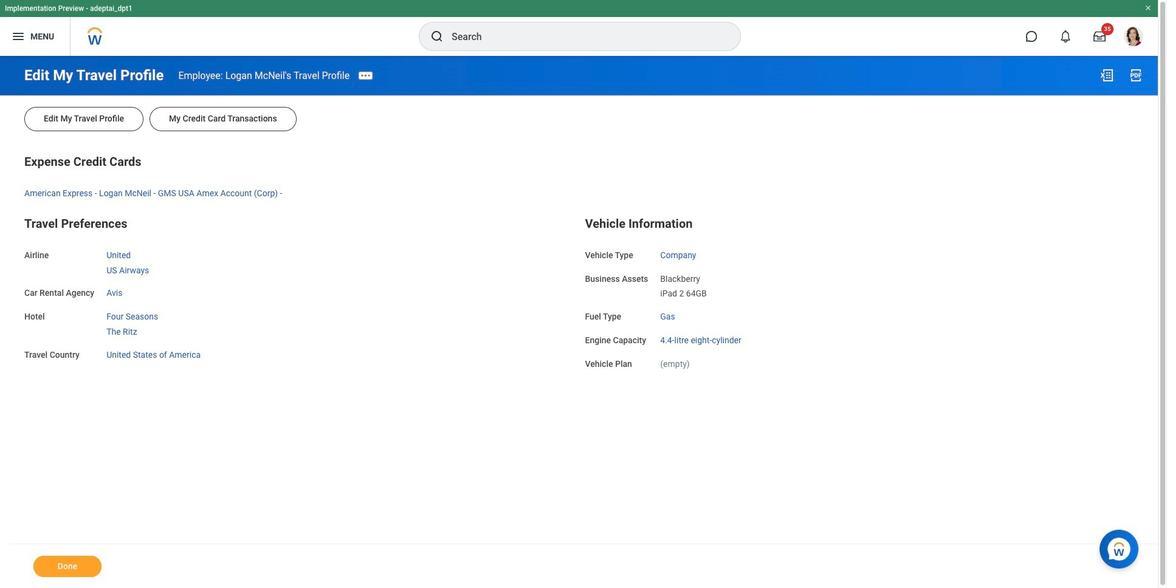 Task type: describe. For each thing, give the bounding box(es) containing it.
view printable version (pdf) image
[[1129, 68, 1144, 83]]

search image
[[430, 29, 445, 44]]

Search Workday  search field
[[452, 23, 716, 50]]



Task type: vqa. For each thing, say whether or not it's contained in the screenshot.
ENROLLMENTS - HEALTHCARE on the left of the page
no



Task type: locate. For each thing, give the bounding box(es) containing it.
notifications large image
[[1060, 30, 1072, 43]]

group
[[24, 152, 1134, 199], [24, 214, 573, 361], [585, 214, 1134, 370]]

employee: logan mcneil's travel profile element
[[178, 70, 350, 81]]

export to excel image
[[1100, 68, 1115, 83]]

inbox large image
[[1094, 30, 1106, 43]]

main content
[[0, 56, 1158, 589]]

items selected list
[[107, 248, 169, 276], [661, 272, 727, 300], [107, 310, 178, 338]]

justify image
[[11, 29, 26, 44]]

profile logan mcneil image
[[1124, 27, 1144, 49]]

blackberry element
[[661, 272, 701, 284]]

ipad 2 64gb element
[[661, 287, 707, 299]]

close environment banner image
[[1145, 4, 1152, 12]]

banner
[[0, 0, 1158, 56]]



